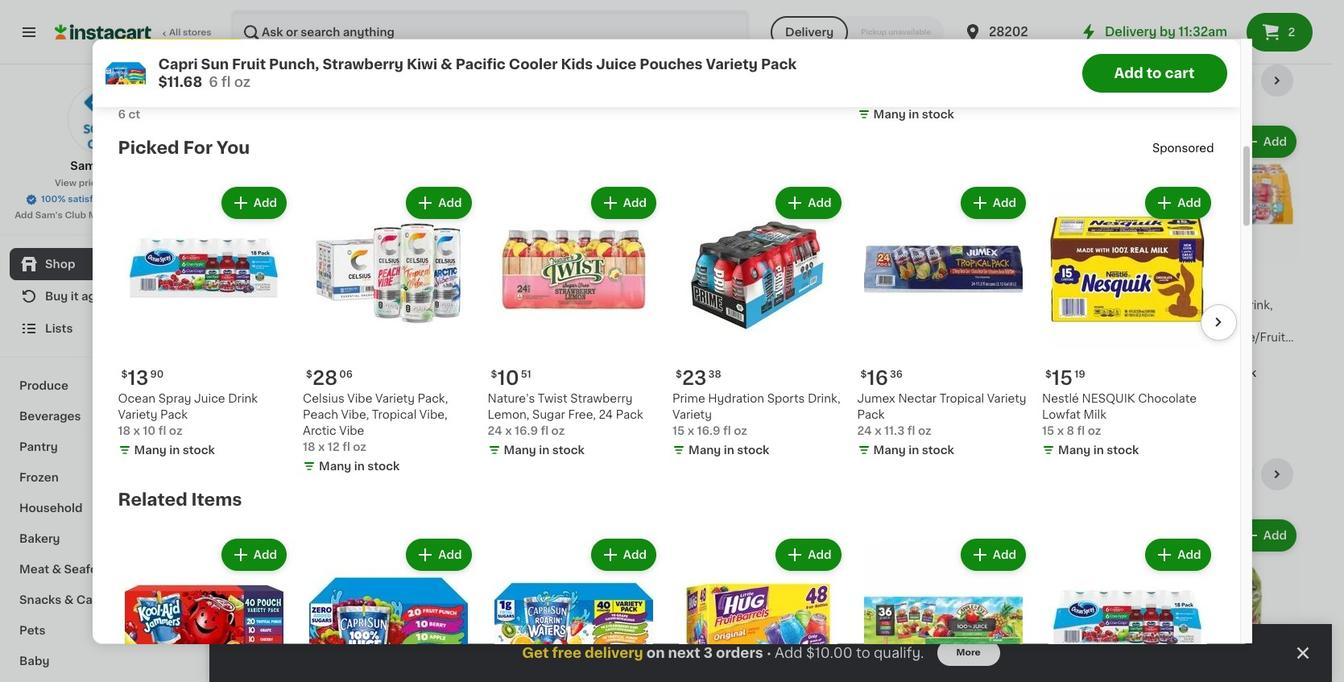 Task type: locate. For each thing, give the bounding box(es) containing it.
lb for 5 x 5 lb
[[578, 1, 589, 12]]

pouches inside capri sun fruit punch, strawberry kiwi & pacific cooler kids juice pouches variety pack
[[276, 348, 325, 359]]

oz inside prime hydration sports drink, variety 15 x 16.9 fl oz
[[734, 426, 748, 437]]

vibe, up items
[[341, 409, 369, 421]]

many down sandwich on the top right
[[874, 109, 906, 121]]

to inside button
[[1147, 66, 1162, 79]]

16 oz
[[701, 17, 730, 28]]

18 down arctic
[[303, 442, 316, 453]]

1 lb from the left
[[425, 1, 436, 12]]

pricing
[[79, 179, 111, 188]]

many in stock down 11.3
[[874, 445, 955, 456]]

kiwi
[[407, 57, 438, 70], [307, 316, 330, 327]]

fl down items
[[343, 442, 350, 453]]

snacks & candy link
[[10, 585, 196, 616]]

1 mark from the left
[[454, 300, 482, 311]]

2 member's from the left
[[548, 300, 605, 311]]

24
[[572, 276, 585, 286], [878, 276, 891, 286], [1160, 348, 1175, 359], [1253, 348, 1268, 359], [599, 409, 613, 421], [488, 426, 503, 437], [858, 426, 873, 437]]

household
[[19, 503, 83, 514]]

2 horizontal spatial to
[[1147, 66, 1162, 79]]

capri up $11.68 at top
[[158, 57, 198, 70]]

1 horizontal spatial ocean spray juice drink variety pack 18 x 10 fl oz
[[701, 300, 841, 343]]

1 horizontal spatial cooler
[[509, 57, 558, 70]]

view pricing policy link
[[55, 177, 151, 190]]

oz inside nature's twist strawberry lemon, sugar free, 24 pack 24 x 16.9 fl oz
[[552, 426, 565, 437]]

2 vertical spatial to
[[857, 647, 871, 660]]

2 lb from the left
[[578, 1, 589, 12]]

$ inside $ 6 76
[[398, 276, 404, 286]]

x down lemon,
[[505, 426, 512, 437]]

view for view all (20+)
[[1115, 75, 1143, 86]]

muffins
[[394, 42, 437, 53]]

1 vertical spatial ocean spray juice drink variety pack 18 x 10 fl oz
[[118, 393, 258, 437]]

0 horizontal spatial cooler
[[283, 332, 321, 343]]

16 for $ 16 01
[[1170, 276, 1191, 294]]

0 vertical spatial 16
[[701, 17, 714, 28]]

punch, inside the capri sun fruit punch, strawberry kiwi & pacific cooler kids juice pouches variety pack $11.68 6 fl oz
[[269, 57, 320, 70]]

variety down produce link
[[118, 409, 158, 421]]

$32, inside spend $32, save $5 see eligible items
[[284, 406, 309, 417]]

12 down items
[[328, 442, 340, 453]]

0 horizontal spatial 2
[[1007, 348, 1014, 359]]

kiwi inside the capri sun fruit punch, strawberry kiwi & pacific cooler kids juice pouches variety pack $11.68 6 fl oz
[[407, 57, 438, 70]]

0 horizontal spatial vibe,
[[341, 409, 369, 421]]

$32, for kids
[[163, 28, 189, 39]]

1 horizontal spatial pacific
[[456, 57, 506, 70]]

sun
[[201, 57, 229, 70], [275, 300, 297, 311]]

sandwich
[[858, 58, 913, 69]]

pouches for capri sun fruit punch, strawberry kiwi & pacific cooler kids juice pouches variety pack $11.68 6 fl oz
[[640, 57, 703, 70]]

0 vertical spatial 18
[[701, 332, 714, 343]]

1 sponsored badge image from the top
[[701, 32, 750, 41]]

capri down "11"
[[242, 300, 272, 311]]

x right the 20
[[321, 58, 328, 69]]

oz up vegetables
[[353, 442, 367, 453]]

stock down smucker's uncrustables peanut butter & grape jelly sandwich
[[922, 109, 955, 121]]

stock up nesquik
[[1072, 367, 1104, 379]]

& left candy
[[64, 595, 74, 606]]

save inside spend $32, save $5 lunchables kids lunch variety combo ham & cheddar & turkey & american cheese crackers
[[191, 28, 218, 39]]

24 inside jumex nectar tropical variety pack 24 x 11.3 fl oz
[[858, 426, 873, 437]]

fruit inside the capri sun fruit punch, strawberry kiwi & pacific cooler kids juice pouches variety pack $11.68 6 fl oz
[[232, 57, 266, 70]]

0 horizontal spatial club
[[65, 211, 86, 220]]

peach
[[303, 409, 338, 421]]

product group containing 16 oz
[[701, 0, 841, 45]]

2 horizontal spatial 100%
[[1046, 300, 1077, 311]]

vibe down 06
[[348, 393, 373, 405]]

1 vertical spatial kids
[[561, 57, 593, 70]]

prime
[[673, 393, 706, 405]]

kids up 06
[[324, 332, 349, 343]]

0 horizontal spatial $ 13 90
[[121, 369, 164, 388]]

stock down flavored,
[[1225, 367, 1257, 379]]

to inside get free delivery on next 3 orders • add $10.00 to qualify.
[[857, 647, 871, 660]]

in down sandwich on the top right
[[909, 109, 920, 121]]

0 vertical spatial drink,
[[1241, 300, 1274, 311]]

view pricing policy
[[55, 179, 141, 188]]

15 down prime
[[673, 426, 685, 437]]

drink, right "sports" at right
[[808, 393, 841, 405]]

10 inside 24 x 10 fl oz many in stock
[[1187, 348, 1200, 359]]

1 horizontal spatial member's
[[548, 300, 605, 311]]

1 vertical spatial 40
[[242, 364, 258, 376]]

x down prime
[[688, 426, 695, 437]]

variety
[[706, 57, 758, 70], [118, 61, 158, 72], [701, 316, 741, 327], [328, 348, 367, 359], [376, 393, 415, 405], [988, 393, 1027, 405], [118, 409, 158, 421], [673, 409, 712, 421]]

product group
[[701, 0, 841, 45], [242, 122, 382, 438], [701, 122, 841, 383], [1160, 122, 1301, 384], [118, 184, 290, 462], [303, 184, 475, 478], [488, 184, 660, 462], [673, 184, 845, 462], [858, 184, 1030, 462], [1043, 184, 1215, 462], [395, 517, 535, 683], [548, 517, 688, 683], [701, 517, 841, 683], [854, 517, 994, 683], [1007, 517, 1147, 683], [1160, 517, 1301, 683], [118, 536, 290, 683], [303, 536, 475, 683], [488, 536, 660, 683], [673, 536, 845, 683], [858, 536, 1030, 683], [1043, 536, 1215, 683]]

fl left '28'
[[280, 364, 288, 376]]

lists link
[[10, 313, 196, 345]]

pacific inside capri sun fruit punch, strawberry kiwi & pacific cooler kids juice pouches variety pack
[[242, 332, 280, 343]]

76
[[419, 276, 431, 286]]

add sam's club membership to save link
[[15, 210, 191, 222]]

cooler inside the capri sun fruit punch, strawberry kiwi & pacific cooler kids juice pouches variety pack $11.68 6 fl oz
[[509, 57, 558, 70]]

86
[[1027, 348, 1042, 359]]

tropical inside jumex nectar tropical variety pack 24 x 11.3 fl oz
[[940, 393, 985, 405]]

1 horizontal spatial kids
[[324, 332, 349, 343]]

orange
[[530, 25, 572, 37], [488, 42, 530, 53], [451, 316, 493, 327], [1160, 316, 1202, 327]]

0 vertical spatial $32,
[[163, 28, 189, 39]]

add button
[[1234, 127, 1296, 156], [223, 189, 285, 218], [408, 189, 470, 218], [593, 189, 655, 218], [778, 189, 840, 218], [963, 189, 1025, 218], [1148, 189, 1210, 218], [621, 521, 683, 550], [774, 521, 836, 550], [927, 521, 990, 550], [1080, 521, 1143, 550], [1234, 521, 1296, 550], [223, 541, 285, 570], [408, 541, 470, 570], [593, 541, 655, 570], [778, 541, 840, 570], [963, 541, 1025, 570], [1148, 541, 1210, 570]]

x up 38
[[716, 332, 723, 343]]

in inside 2 x 86 fl oz many in stock
[[1059, 367, 1069, 379]]

snacks
[[19, 595, 61, 606]]

view left pricing
[[55, 179, 77, 188]]

0 vertical spatial 13
[[711, 276, 732, 294]]

fl inside the capri sun fruit punch, strawberry kiwi & pacific cooler kids juice pouches variety pack $11.68 6 fl oz
[[221, 75, 231, 88]]

delivery inside button
[[786, 27, 834, 38]]

capri for capri sun fruit punch, strawberry kiwi & pacific cooler kids juice pouches variety pack
[[242, 300, 272, 311]]

$32,
[[163, 28, 189, 39], [284, 406, 309, 417]]

15 inside "nestlé nesquik chocolate lowfat milk 15 x 8 fl oz"
[[1043, 426, 1055, 437]]

oz inside 24 x 10 fl oz many in stock
[[1214, 348, 1227, 359]]

0 horizontal spatial original
[[1080, 300, 1124, 311]]

item carousel region containing 11
[[242, 64, 1301, 446]]

10
[[726, 332, 739, 343], [1187, 348, 1200, 359], [498, 369, 520, 388], [143, 426, 156, 437]]

0 vertical spatial pouches
[[640, 57, 703, 70]]

1 horizontal spatial pouches
[[640, 57, 703, 70]]

many down length at the right top
[[1059, 77, 1091, 88]]

stock down the chip
[[368, 77, 400, 88]]

12 inside celsius vibe variety pack, peach vibe, tropical vibe, arctic vibe 18 x 12 fl oz
[[328, 442, 340, 453]]

many inside entenmann's little bites chocolate chip muffins 20 x 1.65 oz many in stock
[[319, 77, 352, 88]]

1 horizontal spatial chocolate
[[1139, 393, 1198, 405]]

member's inside member's mark strawberry lemonade
[[548, 300, 605, 311]]

1 vertical spatial spray
[[159, 393, 191, 405]]

many up length at the right top
[[1023, 20, 1056, 31]]

0 horizontal spatial chocolate
[[303, 42, 362, 53]]

100% left 'satisfaction'
[[41, 195, 66, 204]]

18
[[701, 332, 714, 343], [118, 426, 131, 437], [303, 442, 316, 453]]

1 vertical spatial pulp
[[395, 316, 420, 327]]

12 up delivery by 11:32am
[[1160, 1, 1172, 12]]

cooler up '40 x 6 fl oz'
[[283, 332, 321, 343]]

0 horizontal spatial save
[[160, 211, 181, 220]]

$ 16 36
[[861, 369, 903, 388]]

$ inside $ 23 38
[[676, 370, 682, 380]]

drink
[[811, 300, 841, 311], [228, 393, 258, 405]]

2 for 2 x 86 fl oz many in stock
[[1007, 348, 1014, 359]]

16.9
[[701, 42, 724, 53], [515, 426, 538, 437], [697, 426, 721, 437]]

oz inside "nestlé nesquik chocolate lowfat milk 15 x 8 fl oz"
[[1088, 426, 1102, 437]]

many down 8
[[1059, 445, 1091, 456]]

2 mark from the left
[[608, 300, 636, 311]]

0 vertical spatial punch,
[[269, 57, 320, 70]]

40 for 40 x 16.9 fl oz
[[673, 42, 689, 53]]

member's for 6
[[395, 300, 452, 311]]

candy
[[76, 595, 115, 606]]

vibe,
[[341, 409, 369, 421], [420, 409, 448, 421]]

0 vertical spatial capri
[[158, 57, 198, 70]]

free down 5 x 5 lb button
[[603, 25, 628, 37]]

sam's club logo image
[[67, 84, 138, 155]]

1 vertical spatial $32,
[[284, 406, 309, 417]]

3 right the next
[[704, 647, 713, 660]]

delivery for delivery
[[786, 27, 834, 38]]

sam's up "shop" on the left of page
[[35, 211, 63, 220]]

40 inside product group
[[242, 364, 258, 376]]

0 vertical spatial sponsored badge image
[[701, 32, 750, 41]]

x down arctic
[[318, 442, 325, 453]]

7
[[1017, 276, 1028, 294]]

mark inside member's mark strawberry lemonade
[[608, 300, 636, 311]]

10 inside product group
[[498, 369, 520, 388]]

2 horizontal spatial kids
[[561, 57, 593, 70]]

x left 11.3
[[875, 426, 882, 437]]

1 horizontal spatial save
[[191, 28, 218, 39]]

cooler for capri sun fruit punch, strawberry kiwi & pacific cooler kids juice pouches variety pack $11.68 6 fl oz
[[509, 57, 558, 70]]

fruit for capri sun fruit punch, strawberry kiwi & pacific cooler kids juice pouches variety pack
[[300, 300, 325, 311]]

1 horizontal spatial delivery
[[1106, 26, 1157, 38]]

& right meat
[[52, 564, 61, 575]]

100% up (81)
[[1046, 300, 1077, 311]]

flavored,
[[1199, 348, 1251, 359]]

strawberry inside the capri sun fruit punch, strawberry kiwi & pacific cooler kids juice pouches variety pack $11.68 6 fl oz
[[323, 57, 404, 70]]

in down ball park beef franks, original length
[[1094, 77, 1105, 88]]

0 horizontal spatial ocean
[[118, 393, 156, 405]]

meat & seafood
[[19, 564, 113, 575]]

pouches
[[640, 57, 703, 70], [276, 348, 325, 359]]

kids for capri sun fruit punch, strawberry kiwi & pacific cooler kids juice pouches variety pack $11.68 6 fl oz
[[561, 57, 593, 70]]

★★★★★
[[488, 58, 544, 69], [488, 58, 544, 69], [118, 93, 174, 104], [118, 93, 174, 104], [1007, 332, 1064, 343], [1007, 332, 1064, 343]]

2 sponsored badge image from the top
[[701, 369, 750, 379]]

item carousel region containing fresh vegetables
[[242, 459, 1301, 683]]

2 horizontal spatial save
[[312, 406, 339, 417]]

sam's up pricing
[[70, 160, 105, 172]]

view for view pricing policy
[[55, 179, 77, 188]]

variety inside celsius vibe variety pack, peach vibe, tropical vibe, arctic vibe 18 x 12 fl oz
[[376, 393, 415, 405]]

2 vertical spatial 16
[[867, 369, 889, 388]]

1 horizontal spatial $5
[[341, 406, 356, 417]]

variety inside capri sun fruit punch, strawberry kiwi & pacific cooler kids juice pouches variety pack
[[328, 348, 367, 359]]

kiwi for capri sun fruit punch, strawberry kiwi & pacific cooler kids juice pouches variety pack $11.68 6 fl oz
[[407, 57, 438, 70]]

eligible
[[267, 424, 309, 435]]

milk
[[1084, 409, 1107, 421]]

see
[[242, 424, 264, 435]]

fruit
[[232, 57, 266, 70], [242, 72, 284, 89], [300, 300, 325, 311]]

1 vertical spatial 18
[[118, 426, 131, 437]]

many
[[258, 4, 290, 15], [1023, 20, 1056, 31], [319, 77, 352, 88], [1059, 77, 1091, 88], [874, 109, 906, 121], [1023, 367, 1056, 379], [1177, 367, 1209, 379], [258, 384, 290, 395], [134, 445, 167, 456], [504, 445, 537, 456], [689, 445, 721, 456], [874, 445, 906, 456], [1059, 445, 1091, 456], [319, 461, 352, 472]]

0 vertical spatial 2
[[1289, 27, 1296, 38]]

16 inside button
[[701, 17, 714, 28]]

many inside 24 x 10 fl oz many in stock
[[1177, 367, 1209, 379]]

sun for capri sun fruit punch, strawberry kiwi & pacific cooler kids juice pouches variety pack $11.68 6 fl oz
[[201, 57, 229, 70]]

0 horizontal spatial capri
[[158, 57, 198, 70]]

orange up $ 10 51
[[451, 316, 493, 327]]

original down the 12 oz container at the top of page
[[1166, 25, 1210, 37]]

product group containing 23
[[673, 184, 845, 462]]

many down the 1.65
[[319, 77, 352, 88]]

mark
[[454, 300, 482, 311], [608, 300, 636, 311]]

1 vertical spatial pacific
[[242, 332, 280, 343]]

by
[[1160, 26, 1176, 38]]

mark for 5
[[608, 300, 636, 311]]

0 horizontal spatial delivery
[[786, 27, 834, 38]]

sugar
[[533, 409, 566, 421]]

1 vertical spatial sam's
[[35, 211, 63, 220]]

fruit inside capri sun fruit punch, strawberry kiwi & pacific cooler kids juice pouches variety pack
[[300, 300, 325, 311]]

spend for lunchables
[[123, 28, 160, 39]]

strawberry down '$ 11 68'
[[242, 316, 304, 327]]

$ 16 01
[[1164, 276, 1204, 294]]

pack inside capri sun fruit punch, strawberry kiwi & pacific cooler kids juice pouches variety pack
[[242, 364, 269, 376]]

1 vertical spatial tropical
[[372, 409, 417, 421]]

mott's
[[1007, 300, 1044, 311]]

policy
[[113, 179, 141, 188]]

0 vertical spatial kids
[[186, 45, 211, 56]]

ball
[[1043, 25, 1063, 37]]

many in stock
[[258, 4, 339, 15], [1023, 20, 1104, 31], [1059, 77, 1140, 88], [874, 109, 955, 121], [258, 384, 339, 395], [134, 445, 215, 456], [504, 445, 585, 456], [689, 445, 770, 456], [874, 445, 955, 456], [1059, 445, 1140, 456], [319, 461, 400, 472]]

& down 3 x 3 lb button
[[441, 57, 453, 70]]

juice inside welch's juice drink, orange pineapple/grape/fruit punch flavored, 24 pack
[[1207, 300, 1238, 311]]

1 vertical spatial spend
[[243, 406, 281, 417]]

2 button
[[1247, 13, 1313, 52]]

1 member's from the left
[[395, 300, 452, 311]]

club down 'satisfaction'
[[65, 211, 86, 220]]

0 vertical spatial ocean
[[701, 300, 739, 311]]

pets link
[[10, 616, 196, 646]]

0 horizontal spatial drink
[[228, 393, 258, 405]]

many in stock up related items
[[134, 445, 215, 456]]

fl inside nature's twist strawberry lemon, sugar free, 24 pack 24 x 16.9 fl oz
[[541, 426, 549, 437]]

6 inside product group
[[270, 364, 277, 376]]

stores
[[183, 28, 212, 37]]

baby
[[19, 656, 49, 667]]

variety down prime
[[673, 409, 712, 421]]

16.9 down lemon,
[[515, 426, 538, 437]]

pacific down simply
[[456, 57, 506, 70]]

in up related items
[[169, 445, 180, 456]]

variety inside the capri sun fruit punch, strawberry kiwi & pacific cooler kids juice pouches variety pack $11.68 6 fl oz
[[706, 57, 758, 70]]

kids down stores
[[186, 45, 211, 56]]

treatment tracker modal dialog
[[210, 625, 1333, 683]]

fl inside 2 x 86 fl oz many in stock
[[1045, 348, 1053, 359]]

$5 inside spend $32, save $5 lunchables kids lunch variety combo ham & cheddar & turkey & american cheese crackers
[[221, 28, 236, 39]]

free
[[552, 647, 582, 660]]

add
[[1115, 66, 1144, 79], [1264, 136, 1288, 147], [254, 198, 277, 209], [439, 198, 462, 209], [624, 198, 647, 209], [808, 198, 832, 209], [993, 198, 1017, 209], [1178, 198, 1202, 209], [15, 211, 33, 220], [652, 530, 675, 542], [805, 530, 828, 542], [958, 530, 981, 542], [1111, 530, 1135, 542], [1264, 530, 1288, 542], [254, 550, 277, 561], [439, 550, 462, 561], [624, 550, 647, 561], [808, 550, 832, 561], [993, 550, 1017, 561], [1178, 550, 1202, 561], [775, 647, 803, 660]]

0 horizontal spatial sun
[[201, 57, 229, 70]]

x up likely
[[691, 42, 698, 53]]

0 horizontal spatial 3
[[395, 1, 402, 12]]

100% satisfaction guarantee
[[41, 195, 171, 204]]

1 vertical spatial view
[[55, 179, 77, 188]]

None search field
[[230, 10, 750, 55]]

instacart logo image
[[55, 23, 151, 42]]

0 horizontal spatial $ 5 24
[[551, 276, 585, 294]]

$ inside '$ 11 68'
[[245, 276, 251, 286]]

16 up 40 x 16.9 fl oz
[[701, 17, 714, 28]]

1 horizontal spatial free
[[603, 25, 628, 37]]

0 horizontal spatial to
[[148, 211, 158, 220]]

product group containing 28
[[303, 184, 475, 478]]

16.9 down prime
[[697, 426, 721, 437]]

1 vertical spatial kiwi
[[307, 316, 330, 327]]

0 vertical spatial save
[[191, 28, 218, 39]]

pantry
[[19, 442, 58, 453]]

in down the chip
[[354, 77, 365, 88]]

1 horizontal spatial 2
[[1289, 27, 1296, 38]]

ocean spray juice drink variety pack 18 x 10 fl oz
[[701, 300, 841, 343], [118, 393, 258, 437]]

2 vertical spatial fruit
[[300, 300, 325, 311]]

24 x 10 fl oz many in stock
[[1160, 348, 1257, 379]]

buy it again
[[45, 291, 113, 302]]

1 horizontal spatial 13
[[711, 276, 732, 294]]

1 vertical spatial sponsored badge image
[[701, 369, 750, 379]]

sun inside capri sun fruit punch, strawberry kiwi & pacific cooler kids juice pouches variety pack
[[275, 300, 297, 311]]

strawberry down the chip
[[323, 57, 404, 70]]

produce link
[[10, 371, 196, 401]]

2 many in stock button from the left
[[1007, 0, 1147, 37]]

2
[[1289, 27, 1296, 38], [1007, 348, 1014, 359]]

oz up related items
[[169, 426, 183, 437]]

kids inside spend $32, save $5 lunchables kids lunch variety combo ham & cheddar & turkey & american cheese crackers
[[186, 45, 211, 56]]

lists
[[45, 323, 73, 334]]

0 horizontal spatial kiwi
[[307, 316, 330, 327]]

5
[[548, 1, 555, 12], [568, 1, 575, 12], [558, 276, 570, 294], [864, 276, 877, 294]]

x inside nature's twist strawberry lemon, sugar free, 24 pack 24 x 16.9 fl oz
[[505, 426, 512, 437]]

1 vertical spatial 16
[[1170, 276, 1191, 294]]

chocolate inside "nestlé nesquik chocolate lowfat milk 15 x 8 fl oz"
[[1139, 393, 1198, 405]]

1 horizontal spatial 100%
[[485, 300, 516, 311]]

100% inside button
[[41, 195, 66, 204]]

strawberry up free,
[[571, 393, 633, 405]]

16 left 01
[[1170, 276, 1191, 294]]

fl down pineapple/grape/fruit
[[1203, 348, 1211, 359]]

fl up related
[[158, 426, 166, 437]]

1 horizontal spatial to
[[857, 647, 871, 660]]

strawberry inside nature's twist strawberry lemon, sugar free, 24 pack 24 x 16.9 fl oz
[[571, 393, 633, 405]]

fl right the 86
[[1045, 348, 1053, 359]]

$ inside $ 28 06
[[306, 370, 313, 380]]

free down 76
[[423, 316, 448, 327]]

product group containing 10
[[488, 184, 660, 462]]

x inside 2 x 86 fl oz many in stock
[[1017, 348, 1024, 359]]

cooler inside capri sun fruit punch, strawberry kiwi & pacific cooler kids juice pouches variety pack
[[283, 332, 321, 343]]

pulp inside the member's mark 100% pulp free orange juice
[[395, 316, 420, 327]]

8
[[1067, 426, 1075, 437]]

lemonade
[[613, 316, 673, 327]]

18 inside celsius vibe variety pack, peach vibe, tropical vibe, arctic vibe 18 x 12 fl oz
[[303, 442, 316, 453]]

2 for 2
[[1289, 27, 1296, 38]]

save right all
[[191, 28, 218, 39]]

pacific for capri sun fruit punch, strawberry kiwi & pacific cooler kids juice pouches variety pack $11.68 6 fl oz
[[456, 57, 506, 70]]

0 vertical spatial tropical
[[940, 393, 985, 405]]

13
[[711, 276, 732, 294], [128, 369, 149, 388]]

juice inside mott's 100% original apple juice
[[1043, 316, 1074, 327]]

1 horizontal spatial view
[[1115, 75, 1143, 86]]

kids inside capri sun fruit punch, strawberry kiwi & pacific cooler kids juice pouches variety pack
[[324, 332, 349, 343]]

juice
[[533, 42, 564, 53], [597, 57, 637, 70], [287, 72, 337, 89], [777, 300, 808, 311], [1207, 300, 1238, 311], [496, 316, 527, 327], [1043, 316, 1074, 327], [242, 348, 273, 359], [194, 393, 225, 405]]

15 down lowfat
[[1043, 426, 1055, 437]]

$ inside the $ 7 70
[[1011, 276, 1017, 286]]

member's
[[395, 300, 452, 311], [548, 300, 605, 311]]

1 horizontal spatial drink
[[811, 300, 841, 311]]

1 horizontal spatial mark
[[608, 300, 636, 311]]

16 left 36 at the bottom right of page
[[867, 369, 889, 388]]

20
[[303, 58, 318, 69]]

0 horizontal spatial free
[[423, 316, 448, 327]]

pack up see
[[242, 364, 269, 376]]

1 horizontal spatial 18
[[303, 442, 316, 453]]

1 vertical spatial free
[[423, 316, 448, 327]]

pacific inside the capri sun fruit punch, strawberry kiwi & pacific cooler kids juice pouches variety pack $11.68 6 fl oz
[[456, 57, 506, 70]]

1.65
[[330, 58, 353, 69]]

2 inside 2 x 86 fl oz many in stock
[[1007, 348, 1014, 359]]

fl down ham
[[221, 75, 231, 88]]

vibe right arctic
[[339, 426, 365, 437]]

28202
[[989, 26, 1029, 38]]

0 vertical spatial to
[[1147, 66, 1162, 79]]

in inside entenmann's little bites chocolate chip muffins 20 x 1.65 oz many in stock
[[354, 77, 365, 88]]

cooler for capri sun fruit punch, strawberry kiwi & pacific cooler kids juice pouches variety pack
[[283, 332, 321, 343]]

save down the celsius
[[312, 406, 339, 417]]

oz down hydration at the bottom right
[[734, 426, 748, 437]]

01
[[1193, 276, 1204, 286]]

$8.14 element
[[395, 663, 535, 683]]

x inside "nestlé nesquik chocolate lowfat milk 15 x 8 fl oz"
[[1058, 426, 1065, 437]]

pack down jumex
[[858, 409, 885, 421]]

1 horizontal spatial tropical
[[940, 393, 985, 405]]

many down items
[[319, 461, 352, 472]]

1 many in stock button from the left
[[242, 0, 382, 21]]

frozen
[[19, 472, 59, 483]]

fl inside prime hydration sports drink, variety 15 x 16.9 fl oz
[[724, 426, 731, 437]]

picked
[[118, 140, 179, 157]]

1 vertical spatial punch,
[[328, 300, 367, 311]]

38
[[709, 370, 722, 380]]

member's mark 100% pulp free orange juice
[[395, 300, 527, 327]]

save inside spend $32, save $5 see eligible items
[[312, 406, 339, 417]]

fl inside "nestlé nesquik chocolate lowfat milk 15 x 8 fl oz"
[[1078, 426, 1086, 437]]

$5 for lunch
[[221, 28, 236, 39]]

view all (20+) button
[[1109, 64, 1210, 97]]

0 vertical spatial spend
[[123, 28, 160, 39]]

orders
[[716, 647, 764, 660]]

1 horizontal spatial 40
[[673, 42, 689, 53]]

stock down jumex nectar tropical variety pack 24 x 11.3 fl oz
[[922, 445, 955, 456]]

0 vertical spatial view
[[1115, 75, 1143, 86]]

0 horizontal spatial 100%
[[41, 195, 66, 204]]

0 vertical spatial 12
[[1160, 1, 1172, 12]]

1 vertical spatial chocolate
[[1139, 393, 1198, 405]]

many in stock down sandwich on the top right
[[874, 109, 955, 121]]

fl down hydration at the bottom right
[[724, 426, 731, 437]]

capri inside the capri sun fruit punch, strawberry kiwi & pacific cooler kids juice pouches variety pack $11.68 6 fl oz
[[158, 57, 198, 70]]

save inside add sam's club membership to save link
[[160, 211, 181, 220]]

1 horizontal spatial 12
[[1160, 1, 1172, 12]]

2 horizontal spatial 3
[[704, 647, 713, 660]]

1 horizontal spatial pulp
[[574, 25, 600, 37]]

2 horizontal spatial 16
[[1170, 276, 1191, 294]]

2 down 12 oz container button
[[1289, 27, 1296, 38]]

$ inside $ 15 19
[[1046, 370, 1052, 380]]

0 horizontal spatial kids
[[186, 45, 211, 56]]

stock up peach
[[306, 384, 339, 395]]

cart
[[1166, 66, 1195, 79]]

0 vertical spatial kiwi
[[407, 57, 438, 70]]

fl up hydration at the bottom right
[[742, 332, 749, 343]]

pacific up '40 x 6 fl oz'
[[242, 332, 280, 343]]

pack inside welch's juice drink, orange pineapple/grape/fruit punch flavored, 24 pack
[[1271, 348, 1298, 359]]

many in stock down celsius vibe variety pack, peach vibe, tropical vibe, arctic vibe 18 x 12 fl oz
[[319, 461, 400, 472]]

oz down sugar
[[552, 426, 565, 437]]

0 vertical spatial sun
[[201, 57, 229, 70]]

bakery
[[19, 533, 60, 545]]

1 horizontal spatial capri
[[242, 300, 272, 311]]

$ 7 70
[[1011, 276, 1042, 294]]

add inside get free delivery on next 3 orders • add $10.00 to qualify.
[[775, 647, 803, 660]]

1 horizontal spatial lb
[[578, 1, 589, 12]]

1 horizontal spatial punch,
[[328, 300, 367, 311]]

product group containing 15
[[1043, 184, 1215, 462]]

item carousel region
[[242, 64, 1301, 446], [118, 178, 1237, 484], [242, 459, 1301, 683]]

club
[[108, 160, 135, 172], [65, 211, 86, 220]]

chip
[[365, 42, 391, 53]]

0 horizontal spatial lb
[[425, 1, 436, 12]]

juice inside the member's mark 100% pulp free orange juice
[[496, 316, 527, 327]]

it
[[71, 291, 79, 302]]

sponsored badge image
[[701, 32, 750, 41], [701, 369, 750, 379]]



Task type: vqa. For each thing, say whether or not it's contained in the screenshot.
Pickup related to Pickup
no



Task type: describe. For each thing, give the bounding box(es) containing it.
punch, for capri sun fruit punch, strawberry kiwi & pacific cooler kids juice pouches variety pack
[[328, 300, 367, 311]]

beef
[[1094, 25, 1120, 37]]

you
[[217, 140, 250, 157]]

0 horizontal spatial 18
[[118, 426, 131, 437]]

in left '28'
[[293, 384, 304, 395]]

stock down prime hydration sports drink, variety 15 x 16.9 fl oz
[[737, 445, 770, 456]]

simply
[[488, 25, 527, 37]]

1 horizontal spatial club
[[108, 160, 135, 172]]

pets
[[19, 625, 46, 637]]

ct
[[128, 109, 140, 121]]

x down produce link
[[133, 426, 140, 437]]

celsius vibe variety pack, peach vibe, tropical vibe, arctic vibe 18 x 12 fl oz
[[303, 393, 448, 453]]

1 vertical spatial drink
[[228, 393, 258, 405]]

tropical inside celsius vibe variety pack, peach vibe, tropical vibe, arctic vibe 18 x 12 fl oz
[[372, 409, 417, 421]]

stock up entenmann's
[[306, 4, 339, 15]]

70
[[1030, 276, 1042, 286]]

x inside entenmann's little bites chocolate chip muffins 20 x 1.65 oz many in stock
[[321, 58, 328, 69]]

save for spend $32, save $5 lunchables kids lunch variety combo ham & cheddar & turkey & american cheese crackers
[[191, 28, 218, 39]]

cheese
[[118, 93, 162, 104]]

$ inside $ 10 51
[[491, 370, 498, 380]]

$ 10 51
[[491, 369, 532, 388]]

16 oz button
[[701, 0, 841, 31]]

oz inside the capri sun fruit punch, strawberry kiwi & pacific cooler kids juice pouches variety pack $11.68 6 fl oz
[[234, 75, 251, 88]]

& down 'lunch'
[[235, 61, 244, 72]]

3 inside get free delivery on next 3 orders • add $10.00 to qualify.
[[704, 647, 713, 660]]

lb for 3 x 3 lb
[[425, 1, 436, 12]]

strawberry inside member's mark strawberry lemonade
[[548, 316, 610, 327]]

container
[[1191, 1, 1247, 12]]

1 vibe, from the left
[[341, 409, 369, 421]]

& inside smucker's uncrustables peanut butter & grape jelly sandwich
[[939, 42, 948, 53]]

nectar
[[899, 393, 937, 405]]

juice inside capri sun fruit punch, strawberry kiwi & pacific cooler kids juice pouches variety pack
[[242, 348, 273, 359]]

pack inside nature's twist strawberry lemon, sugar free, 24 pack 24 x 16.9 fl oz
[[616, 409, 644, 421]]

10 down produce link
[[143, 426, 156, 437]]

stock right of
[[763, 61, 795, 72]]

orange inside welch's juice drink, orange pineapple/grape/fruit punch flavored, 24 pack
[[1160, 316, 1202, 327]]

40 x 6 fl oz
[[242, 364, 304, 376]]

welch's
[[1160, 300, 1204, 311]]

stock up items
[[183, 445, 215, 456]]

many in stock up entenmann's
[[258, 4, 339, 15]]

$ inside the $ 16 36
[[861, 370, 867, 380]]

12 inside button
[[1160, 1, 1172, 12]]

in down celsius vibe variety pack, peach vibe, tropical vibe, arctic vibe 18 x 12 fl oz
[[354, 461, 365, 472]]

original inside ball park beef franks, original length
[[1166, 25, 1210, 37]]

0 horizontal spatial 13
[[128, 369, 149, 388]]

in down prime hydration sports drink, variety 15 x 16.9 fl oz
[[724, 445, 735, 456]]

stock inside 2 x 86 fl oz many in stock
[[1072, 367, 1104, 379]]

oz up 40 x 16.9 fl oz
[[716, 17, 730, 28]]

6 left ct on the left top
[[118, 109, 126, 121]]

(81)
[[1067, 332, 1088, 343]]

smucker's
[[858, 25, 917, 37]]

in down sugar
[[539, 445, 550, 456]]

mark for 6
[[454, 300, 482, 311]]

in up entenmann's
[[293, 4, 304, 15]]

oz up likely out of stock
[[738, 42, 751, 53]]

100% inside the member's mark 100% pulp free orange juice
[[485, 300, 516, 311]]

$ 23 38
[[676, 369, 722, 388]]

stock inside 24 x 10 fl oz many in stock
[[1225, 367, 1257, 379]]

pouches for capri sun fruit punch, strawberry kiwi & pacific cooler kids juice pouches variety pack
[[276, 348, 325, 359]]

12 oz container
[[1160, 1, 1247, 12]]

add inside add sam's club membership to save link
[[15, 211, 33, 220]]

all
[[169, 28, 181, 37]]

pacific for capri sun fruit punch, strawberry kiwi & pacific cooler kids juice pouches variety pack
[[242, 332, 280, 343]]

member's for 5
[[548, 300, 605, 311]]

variety inside prime hydration sports drink, variety 15 x 16.9 fl oz
[[673, 409, 712, 421]]

oz inside entenmann's little bites chocolate chip muffins 20 x 1.65 oz many in stock
[[356, 58, 369, 69]]

1 horizontal spatial sam's
[[70, 160, 105, 172]]

oz left '28'
[[291, 364, 304, 376]]

likely out of stock
[[689, 61, 795, 72]]

juice inside the capri sun fruit punch, strawberry kiwi & pacific cooler kids juice pouches variety pack $11.68 6 fl oz
[[597, 57, 637, 70]]

many down prime
[[689, 445, 721, 456]]

stock inside entenmann's little bites chocolate chip muffins 20 x 1.65 oz many in stock
[[368, 77, 400, 88]]

drink, inside prime hydration sports drink, variety 15 x 16.9 fl oz
[[808, 393, 841, 405]]

1 vertical spatial to
[[148, 211, 158, 220]]

36
[[890, 370, 903, 380]]

16.9 inside prime hydration sports drink, variety 15 x 16.9 fl oz
[[697, 426, 721, 437]]

& down ham
[[223, 77, 232, 88]]

many up related
[[134, 445, 167, 456]]

more button
[[938, 641, 1001, 666]]

100% inside mott's 100% original apple juice
[[1046, 300, 1077, 311]]

x up little
[[405, 1, 412, 12]]

orange inside the member's mark 100% pulp free orange juice
[[451, 316, 493, 327]]

capri sun fruit punch, strawberry kiwi & pacific cooler kids juice pouches variety pack $11.68 6 fl oz
[[158, 57, 797, 88]]

stock left all
[[1107, 77, 1140, 88]]

pack inside the capri sun fruit punch, strawberry kiwi & pacific cooler kids juice pouches variety pack $11.68 6 fl oz
[[761, 57, 797, 70]]

15 for 23
[[673, 426, 685, 437]]

x inside prime hydration sports drink, variety 15 x 16.9 fl oz
[[688, 426, 695, 437]]

spend for see
[[243, 406, 281, 417]]

spo nsored
[[1153, 143, 1215, 154]]

kids for capri sun fruit punch, strawberry kiwi & pacific cooler kids juice pouches variety pack
[[324, 332, 349, 343]]

peanut
[[858, 42, 898, 53]]

turkey
[[182, 77, 220, 88]]

0 vertical spatial vibe
[[348, 393, 373, 405]]

orange down simply
[[488, 42, 530, 53]]

crackers
[[165, 93, 215, 104]]

related items
[[118, 492, 242, 509]]

product group containing 11
[[242, 122, 382, 438]]

0 horizontal spatial spray
[[159, 393, 191, 405]]

stock down celsius vibe variety pack, peach vibe, tropical vibe, arctic vibe 18 x 12 fl oz
[[368, 461, 400, 472]]

shop link
[[10, 248, 196, 280]]

many in stock up spend $32, save $5 see eligible items
[[258, 384, 339, 395]]

pack,
[[418, 393, 448, 405]]

oz up hydration at the bottom right
[[752, 332, 766, 343]]

$ 15 19
[[1046, 369, 1086, 388]]

$32, for eligible
[[284, 406, 309, 417]]

capri for capri sun fruit punch, strawberry kiwi & pacific cooler kids juice pouches variety pack $11.68 6 fl oz
[[158, 57, 198, 70]]

strawberry inside capri sun fruit punch, strawberry kiwi & pacific cooler kids juice pouches variety pack
[[242, 316, 304, 327]]

entenmann's
[[303, 25, 376, 37]]

kiwi for capri sun fruit punch, strawberry kiwi & pacific cooler kids juice pouches variety pack
[[307, 316, 330, 327]]

spo
[[1153, 143, 1175, 154]]

variety inside spend $32, save $5 lunchables kids lunch variety combo ham & cheddar & turkey & american cheese crackers
[[118, 61, 158, 72]]

many in stock down sugar
[[504, 445, 585, 456]]

sponsored badge image inside product group
[[701, 32, 750, 41]]

pineapple/grape/fruit
[[1160, 332, 1286, 343]]

many inside 2 x 86 fl oz many in stock
[[1023, 367, 1056, 379]]

2 $ 5 24 from the left
[[857, 276, 891, 294]]

2 vibe, from the left
[[420, 409, 448, 421]]

get
[[522, 647, 549, 660]]

0 horizontal spatial 90
[[150, 370, 164, 380]]

x up see
[[260, 364, 267, 376]]

oz up by
[[1175, 1, 1189, 12]]

membership
[[88, 211, 146, 220]]

baby link
[[10, 646, 196, 677]]

sam's club link
[[67, 84, 138, 174]]

6 left 76
[[404, 276, 418, 294]]

welch's juice drink, orange pineapple/grape/fruit punch flavored, 24 pack
[[1160, 300, 1298, 359]]

satisfaction
[[68, 195, 122, 204]]

40 for 40 x 6 fl oz
[[242, 364, 258, 376]]

& inside capri sun fruit punch, strawberry kiwi & pacific cooler kids juice pouches variety pack
[[333, 316, 342, 327]]

fl up out on the right of page
[[727, 42, 735, 53]]

bites
[[411, 25, 440, 37]]

bakery link
[[10, 524, 196, 554]]

original inside mott's 100% original apple juice
[[1080, 300, 1124, 311]]

variety inside jumex nectar tropical variety pack 24 x 11.3 fl oz
[[988, 393, 1027, 405]]

meat
[[19, 564, 49, 575]]

x inside celsius vibe variety pack, peach vibe, tropical vibe, arctic vibe 18 x 12 fl oz
[[318, 442, 325, 453]]

15 for 15
[[1043, 426, 1055, 437]]

pack up hydration at the bottom right
[[743, 316, 771, 327]]

stock down nature's twist strawberry lemon, sugar free, 24 pack 24 x 16.9 fl oz
[[553, 445, 585, 456]]

items
[[191, 492, 242, 509]]

punch, for capri sun fruit punch, strawberry kiwi & pacific cooler kids juice pouches variety pack $11.68 6 fl oz
[[269, 57, 320, 70]]

15 left 19
[[1052, 369, 1074, 388]]

of
[[748, 61, 760, 72]]

orange down 5 x 5 lb on the left top
[[530, 25, 572, 37]]

1 vertical spatial $ 13 90
[[121, 369, 164, 388]]

many down lemon,
[[504, 445, 537, 456]]

16 for $ 16 36
[[867, 369, 889, 388]]

16.9 up likely
[[701, 42, 724, 53]]

jumex nectar tropical variety pack 24 x 11.3 fl oz
[[858, 393, 1027, 437]]

11:32am
[[1179, 26, 1228, 38]]

many down '40 x 6 fl oz'
[[258, 384, 290, 395]]

oz inside jumex nectar tropical variety pack 24 x 11.3 fl oz
[[919, 426, 932, 437]]

many up fruit juice
[[258, 4, 290, 15]]

19
[[1075, 370, 1086, 380]]

shop
[[45, 259, 75, 270]]

sports
[[768, 393, 805, 405]]

& down the "combo"
[[170, 77, 179, 88]]

qualify.
[[874, 647, 925, 660]]

oz inside celsius vibe variety pack, peach vibe, tropical vibe, arctic vibe 18 x 12 fl oz
[[353, 442, 367, 453]]

save for spend $32, save $5 see eligible items
[[312, 406, 339, 417]]

x inside 24 x 10 fl oz many in stock
[[1178, 348, 1185, 359]]

x up simply orange pulp free orange juice
[[558, 1, 565, 12]]

11
[[251, 276, 268, 294]]

fl inside 24 x 10 fl oz many in stock
[[1203, 348, 1211, 359]]

fruit for capri sun fruit punch, strawberry kiwi & pacific cooler kids juice pouches variety pack $11.68 6 fl oz
[[232, 57, 266, 70]]

service type group
[[771, 16, 944, 48]]

add inside "add to cart" button
[[1115, 66, 1144, 79]]

drink, inside welch's juice drink, orange pineapple/grape/fruit punch flavored, 24 pack
[[1241, 300, 1274, 311]]

fl inside celsius vibe variety pack, peach vibe, tropical vibe, arctic vibe 18 x 12 fl oz
[[343, 442, 350, 453]]

pulp inside simply orange pulp free orange juice
[[574, 25, 600, 37]]

2 horizontal spatial 18
[[701, 332, 714, 343]]

sun for capri sun fruit punch, strawberry kiwi & pacific cooler kids juice pouches variety pack
[[275, 300, 297, 311]]

1 horizontal spatial 90
[[733, 276, 747, 286]]

variety up 38
[[701, 316, 741, 327]]

28
[[313, 369, 338, 388]]

0 vertical spatial drink
[[811, 300, 841, 311]]

24 inside 24 x 10 fl oz many in stock
[[1160, 348, 1175, 359]]

6 inside the capri sun fruit punch, strawberry kiwi & pacific cooler kids juice pouches variety pack $11.68 6 fl oz
[[209, 75, 218, 88]]

jumex
[[858, 393, 896, 405]]

many in stock down 8
[[1059, 445, 1140, 456]]

0 horizontal spatial ocean spray juice drink variety pack 18 x 10 fl oz
[[118, 393, 258, 437]]

many in stock down length at the right top
[[1059, 77, 1140, 88]]

picked for you
[[118, 140, 250, 157]]

5 x 5 lb
[[548, 1, 589, 12]]

1 horizontal spatial 3
[[415, 1, 422, 12]]

nestlé nesquik chocolate lowfat milk 15 x 8 fl oz
[[1043, 393, 1198, 437]]

1 $ 5 24 from the left
[[551, 276, 585, 294]]

delivery for delivery by 11:32am
[[1106, 26, 1157, 38]]

nature's twist strawberry lemon, sugar free, 24 pack 24 x 16.9 fl oz
[[488, 393, 644, 437]]

1 vertical spatial vibe
[[339, 426, 365, 437]]

16.9 inside nature's twist strawberry lemon, sugar free, 24 pack 24 x 16.9 fl oz
[[515, 426, 538, 437]]

simply orange pulp free orange juice
[[488, 25, 628, 53]]

household link
[[10, 493, 196, 524]]

$4.66 element
[[854, 663, 994, 683]]

stock down "nestlé nesquik chocolate lowfat milk 15 x 8 fl oz"
[[1107, 445, 1140, 456]]

arctic
[[303, 426, 337, 437]]

1 horizontal spatial ocean
[[701, 300, 739, 311]]

item carousel region containing 13
[[118, 178, 1237, 484]]

fruit juice
[[242, 72, 337, 89]]

free inside the member's mark 100% pulp free orange juice
[[423, 316, 448, 327]]

06
[[339, 370, 353, 380]]

juice inside simply orange pulp free orange juice
[[533, 42, 564, 53]]

0 vertical spatial ocean spray juice drink variety pack 18 x 10 fl oz
[[701, 300, 841, 343]]

delivery by 11:32am
[[1106, 26, 1228, 38]]

x inside jumex nectar tropical variety pack 24 x 11.3 fl oz
[[875, 426, 882, 437]]

chocolate inside entenmann's little bites chocolate chip muffins 20 x 1.65 oz many in stock
[[303, 42, 362, 53]]

in up length at the right top
[[1059, 20, 1069, 31]]

in down milk
[[1094, 445, 1105, 456]]

10 up hydration at the bottom right
[[726, 332, 739, 343]]

many in stock down prime hydration sports drink, variety 15 x 16.9 fl oz
[[689, 445, 770, 456]]

capri sun fruit punch, strawberry kiwi & pacific cooler kids juice pouches variety pack
[[242, 300, 367, 376]]

oz inside 2 x 86 fl oz many in stock
[[1055, 348, 1069, 359]]

many in stock up length at the right top
[[1023, 20, 1104, 31]]

& inside the capri sun fruit punch, strawberry kiwi & pacific cooler kids juice pouches variety pack $11.68 6 fl oz
[[441, 57, 453, 70]]

more
[[957, 649, 981, 658]]

in inside 24 x 10 fl oz many in stock
[[1212, 367, 1222, 379]]

free inside simply orange pulp free orange juice
[[603, 25, 628, 37]]

1 vertical spatial fruit
[[242, 72, 284, 89]]

40 x 16.9 fl oz
[[673, 42, 751, 53]]

5 x 5 lb button
[[548, 0, 688, 15]]

many down 11.3
[[874, 445, 906, 456]]

stock up length at the right top
[[1072, 20, 1104, 31]]

0 vertical spatial $ 13 90
[[704, 276, 747, 294]]

pack down produce link
[[160, 409, 188, 421]]

again
[[81, 291, 113, 302]]

grape
[[951, 42, 986, 53]]

add to cart
[[1115, 66, 1195, 79]]

pack inside jumex nectar tropical variety pack 24 x 11.3 fl oz
[[858, 409, 885, 421]]

0 vertical spatial spray
[[742, 300, 774, 311]]

1 vertical spatial club
[[65, 211, 86, 220]]

seafood
[[64, 564, 113, 575]]

lunchables
[[118, 45, 184, 56]]

in down jumex nectar tropical variety pack 24 x 11.3 fl oz
[[909, 445, 920, 456]]

free,
[[568, 409, 596, 421]]

beverages link
[[10, 401, 196, 432]]

68
[[270, 276, 283, 286]]

$5 for items
[[341, 406, 356, 417]]

$ inside $ 16 01
[[1164, 276, 1170, 286]]



